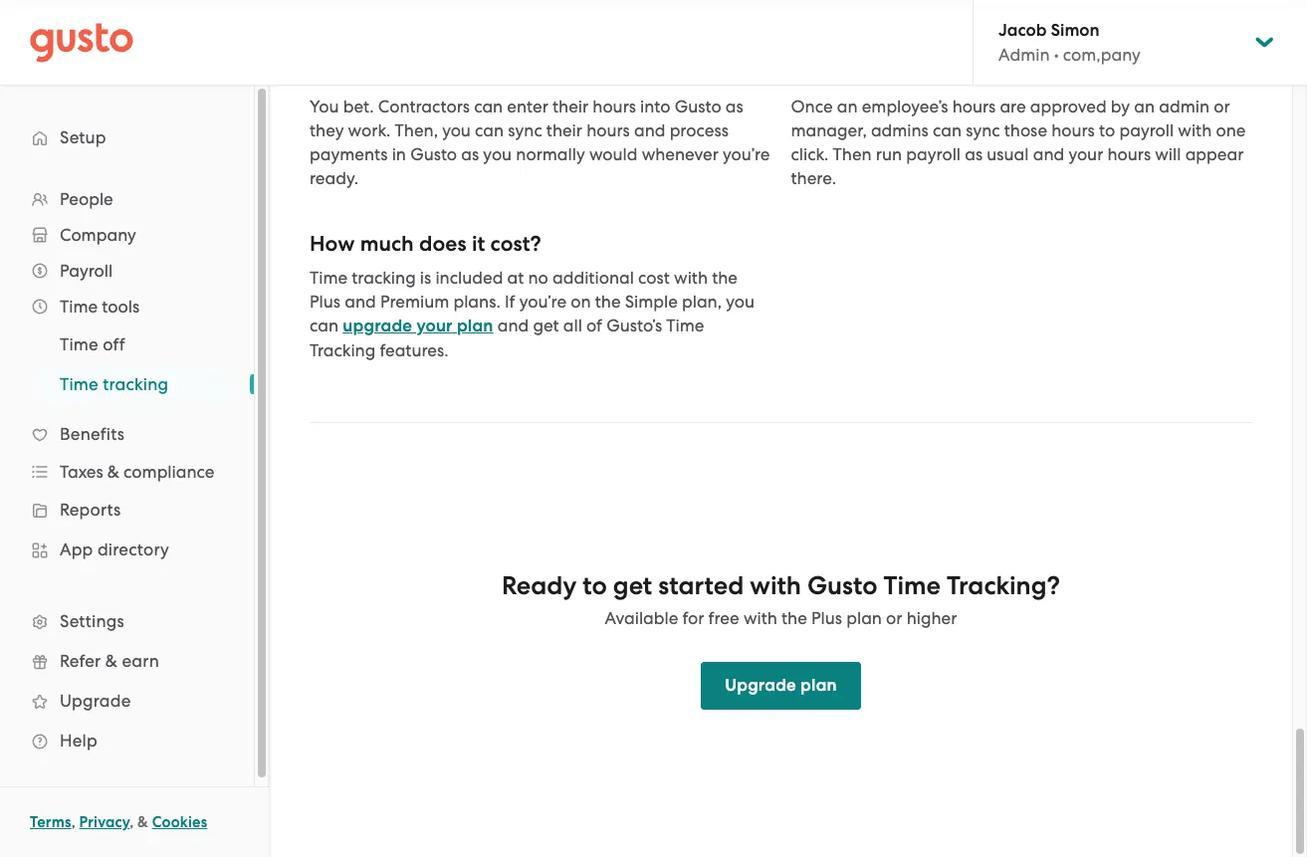 Task type: vqa. For each thing, say whether or not it's contained in the screenshot.
Team
no



Task type: locate. For each thing, give the bounding box(es) containing it.
0 horizontal spatial to
[[583, 571, 607, 602]]

does
[[842, 60, 889, 86], [419, 231, 467, 257]]

additional
[[553, 268, 634, 288]]

upgrade for upgrade plan
[[725, 676, 797, 697]]

1 horizontal spatial to
[[1099, 121, 1116, 141]]

1 , from the left
[[71, 814, 75, 832]]

app
[[60, 540, 93, 560]]

how left much
[[310, 231, 355, 257]]

the inside ready to get started with gusto time tracking? available for free with the plus plan or higher
[[782, 609, 807, 629]]

0 horizontal spatial get
[[533, 316, 559, 336]]

cost
[[638, 268, 670, 288]]

get
[[533, 316, 559, 336], [613, 571, 652, 602]]

1 horizontal spatial or
[[1214, 97, 1230, 117]]

& for earn
[[105, 651, 118, 671]]

taxes & compliance
[[60, 462, 215, 482]]

0 vertical spatial the
[[712, 268, 738, 288]]

time
[[405, 60, 449, 86], [894, 60, 939, 86]]

you're down process
[[723, 145, 770, 165]]

as up process
[[726, 97, 744, 117]]

to
[[1099, 121, 1116, 141], [583, 571, 607, 602]]

with down admin
[[1178, 121, 1212, 141]]

taxes & compliance button
[[20, 454, 234, 490]]

2 horizontal spatial plan
[[847, 609, 882, 629]]

refer & earn link
[[20, 643, 234, 679]]

the right on
[[595, 292, 621, 312]]

and down those
[[1033, 145, 1065, 165]]

0 horizontal spatial an
[[837, 97, 858, 117]]

0 vertical spatial get
[[533, 316, 559, 336]]

0 vertical spatial or
[[1214, 97, 1230, 117]]

1 list from the top
[[0, 181, 254, 761]]

use
[[366, 60, 400, 86]]

sync inside once an employee's hours are approved by an admin or manager, admins can sync those hours to payroll with one click. then run payroll as usual and your hours will appear there.
[[966, 121, 1000, 141]]

to down by
[[1099, 121, 1116, 141]]

how up "once"
[[791, 60, 836, 86]]

their up normally
[[547, 121, 583, 141]]

hours left into on the top of page
[[593, 97, 636, 117]]

0 horizontal spatial or
[[886, 609, 903, 629]]

1 vertical spatial your
[[417, 316, 453, 337]]

tracking down the "time off" link
[[103, 374, 169, 394]]

tracking?
[[947, 571, 1061, 602]]

sync
[[1031, 60, 1074, 86], [508, 121, 542, 141], [966, 121, 1000, 141]]

0 horizontal spatial plus
[[310, 292, 341, 312]]

and down into on the top of page
[[634, 121, 666, 141]]

0 horizontal spatial ,
[[71, 814, 75, 832]]

0 horizontal spatial how
[[310, 231, 355, 257]]

on
[[571, 292, 591, 312]]

1 vertical spatial plus
[[812, 609, 843, 629]]

1 time from the left
[[405, 60, 449, 86]]

with inside once an employee's hours are approved by an admin or manager, admins can sync those hours to payroll with one click. then run payroll as usual and your hours will appear there.
[[1178, 121, 1212, 141]]

time up employee's
[[894, 60, 939, 86]]

1 horizontal spatial payroll
[[1120, 121, 1174, 141]]

0 horizontal spatial does
[[419, 231, 467, 257]]

you
[[442, 121, 471, 141], [483, 145, 512, 165], [726, 292, 755, 312]]

tracking down much
[[352, 268, 416, 288]]

0 vertical spatial you
[[442, 121, 471, 141]]

admin
[[1159, 97, 1210, 117]]

1 horizontal spatial does
[[842, 60, 889, 86]]

how for how much does it cost?
[[310, 231, 355, 257]]

plus up upgrade plan
[[812, 609, 843, 629]]

then
[[833, 145, 872, 165]]

1 vertical spatial does
[[419, 231, 467, 257]]

time down payroll
[[60, 297, 98, 317]]

off
[[103, 335, 125, 355]]

as inside once an employee's hours are approved by an admin or manager, admins can sync those hours to payroll with one click. then run payroll as usual and your hours will appear there.
[[965, 145, 983, 165]]

& inside dropdown button
[[107, 462, 119, 482]]

time inside and get all of gusto's time tracking features.
[[666, 316, 704, 336]]

plan inside 'link'
[[801, 676, 837, 697]]

time down the plan,
[[666, 316, 704, 336]]

,
[[71, 814, 75, 832], [130, 814, 134, 832]]

1 vertical spatial you're
[[519, 292, 567, 312]]

& left cookies button
[[138, 814, 148, 832]]

or inside once an employee's hours are approved by an admin or manager, admins can sync those hours to payroll with one click. then run payroll as usual and your hours will appear there.
[[1214, 97, 1230, 117]]

0 vertical spatial your
[[1069, 145, 1104, 165]]

plus up tracking
[[310, 292, 341, 312]]

gusto's
[[607, 316, 662, 336]]

click.
[[791, 145, 829, 165]]

0 vertical spatial to
[[1099, 121, 1116, 141]]

1 horizontal spatial ,
[[130, 814, 134, 832]]

time tools
[[60, 297, 140, 317]]

& left earn
[[105, 651, 118, 671]]

1 vertical spatial how
[[310, 231, 355, 257]]

or inside ready to get started with gusto time tracking? available for free with the plus plan or higher
[[886, 609, 903, 629]]

time up contractors
[[405, 60, 449, 86]]

0 horizontal spatial time
[[405, 60, 449, 86]]

you left normally
[[483, 145, 512, 165]]

& inside "link"
[[105, 651, 118, 671]]

upgrade inside gusto navigation element
[[60, 691, 131, 711]]

your
[[1069, 145, 1104, 165], [417, 316, 453, 337]]

sync up the usual
[[966, 121, 1000, 141]]

0 vertical spatial you're
[[723, 145, 770, 165]]

1 vertical spatial get
[[613, 571, 652, 602]]

1 horizontal spatial as
[[726, 97, 744, 117]]

0 vertical spatial for
[[541, 60, 570, 86]]

started
[[659, 571, 744, 602]]

tracking inside time tracking is included at no additional cost with the plus and premium plans. if you're on the simple plan, you can
[[352, 268, 416, 288]]

bet.
[[343, 97, 374, 117]]

time down the time off
[[60, 374, 98, 394]]

you're down the no
[[519, 292, 567, 312]]

1 horizontal spatial you
[[483, 145, 512, 165]]

0 vertical spatial does
[[842, 60, 889, 86]]

plan down plans.
[[457, 316, 494, 337]]

&
[[107, 462, 119, 482], [105, 651, 118, 671], [138, 814, 148, 832]]

0 horizontal spatial the
[[595, 292, 621, 312]]

the up upgrade plan
[[782, 609, 807, 629]]

settings link
[[20, 603, 234, 639]]

2 vertical spatial gusto
[[808, 571, 878, 602]]

2 horizontal spatial you
[[726, 292, 755, 312]]

and inside and get all of gusto's time tracking features.
[[498, 316, 529, 336]]

setup link
[[20, 120, 234, 155]]

i
[[355, 60, 361, 86]]

your down premium at left top
[[417, 316, 453, 337]]

for left my
[[541, 60, 570, 86]]

2 horizontal spatial the
[[782, 609, 807, 629]]

as
[[726, 97, 744, 117], [461, 145, 479, 165], [965, 145, 983, 165]]

reports link
[[20, 492, 234, 528]]

will
[[1155, 145, 1182, 165]]

and get all of gusto's time tracking features.
[[310, 316, 704, 361]]

1 horizontal spatial how
[[791, 60, 836, 86]]

& right taxes
[[107, 462, 119, 482]]

refer & earn
[[60, 651, 159, 671]]

1 vertical spatial for
[[683, 609, 704, 629]]

2 , from the left
[[130, 814, 134, 832]]

sync down enter
[[508, 121, 542, 141]]

2 horizontal spatial gusto
[[808, 571, 878, 602]]

with
[[1079, 60, 1123, 86], [1178, 121, 1212, 141], [674, 268, 708, 288], [750, 571, 802, 602], [744, 609, 778, 629]]

1 horizontal spatial plan
[[801, 676, 837, 697]]

enter
[[507, 97, 549, 117]]

time inside time tracking is included at no additional cost with the plus and premium plans. if you're on the simple plan, you can
[[310, 268, 348, 288]]

2 vertical spatial the
[[782, 609, 807, 629]]

time left off at the top left of page
[[60, 335, 98, 355]]

can inside time tracking is included at no additional cost with the plus and premium plans. if you're on the simple plan, you can
[[310, 316, 339, 336]]

terms link
[[30, 814, 71, 832]]

1 horizontal spatial upgrade
[[725, 676, 797, 697]]

1 horizontal spatial time
[[894, 60, 939, 86]]

for left "free"
[[683, 609, 704, 629]]

an up manager,
[[837, 97, 858, 117]]

gusto
[[675, 97, 722, 117], [410, 145, 457, 165], [808, 571, 878, 602]]

time tracking
[[60, 374, 169, 394]]

0 horizontal spatial payroll
[[906, 145, 961, 165]]

plus inside time tracking is included at no additional cost with the plus and premium plans. if you're on the simple plan, you can
[[310, 292, 341, 312]]

hours left are at the top right of page
[[953, 97, 996, 117]]

can right the admins
[[933, 121, 962, 141]]

time inside ready to get started with gusto time tracking? available for free with the plus plan or higher
[[884, 571, 941, 602]]

time tracking link
[[36, 366, 234, 402]]

app directory link
[[20, 532, 234, 568]]

or up one
[[1214, 97, 1230, 117]]

usual
[[987, 145, 1029, 165]]

upgrade link
[[20, 683, 234, 719]]

0 vertical spatial &
[[107, 462, 119, 482]]

1 vertical spatial you
[[483, 145, 512, 165]]

would
[[589, 145, 638, 165]]

my
[[575, 60, 605, 86]]

payroll down the admins
[[906, 145, 961, 165]]

1 vertical spatial payroll
[[906, 145, 961, 165]]

1 vertical spatial or
[[886, 609, 903, 629]]

0 horizontal spatial gusto
[[410, 145, 457, 165]]

2 horizontal spatial as
[[965, 145, 983, 165]]

your down approved
[[1069, 145, 1104, 165]]

by
[[1111, 97, 1130, 117]]

plan down ready to get started with gusto time tracking? available for free with the plus plan or higher
[[801, 676, 837, 697]]

1 vertical spatial their
[[547, 121, 583, 141]]

2 list from the top
[[0, 325, 254, 404]]

with up by
[[1079, 60, 1123, 86]]

settings
[[60, 611, 124, 631]]

gusto navigation element
[[0, 86, 254, 793]]

their down my
[[553, 97, 589, 117]]

contractors?
[[610, 60, 733, 86]]

upgrade down refer & earn
[[60, 691, 131, 711]]

2 vertical spatial you
[[726, 292, 755, 312]]

payroll button
[[20, 253, 234, 289]]

0 vertical spatial their
[[553, 97, 589, 117]]

tracking
[[310, 341, 376, 361]]

app directory
[[60, 540, 169, 560]]

upgrade inside 'link'
[[725, 676, 797, 697]]

plan left higher
[[847, 609, 882, 629]]

0 horizontal spatial sync
[[508, 121, 542, 141]]

1 horizontal spatial an
[[1135, 97, 1155, 117]]

0 horizontal spatial your
[[417, 316, 453, 337]]

& for compliance
[[107, 462, 119, 482]]

get up available
[[613, 571, 652, 602]]

and down if
[[498, 316, 529, 336]]

, left privacy link
[[71, 814, 75, 832]]

time for time tools
[[60, 297, 98, 317]]

get left all
[[533, 316, 559, 336]]

they
[[310, 121, 344, 141]]

2 vertical spatial plan
[[801, 676, 837, 697]]

much
[[360, 231, 414, 257]]

time inside dropdown button
[[60, 297, 98, 317]]

1 horizontal spatial plus
[[812, 609, 843, 629]]

reports
[[60, 500, 121, 520]]

2 vertical spatial &
[[138, 814, 148, 832]]

0 horizontal spatial plan
[[457, 316, 494, 337]]

an right by
[[1135, 97, 1155, 117]]

time up higher
[[884, 571, 941, 602]]

1 vertical spatial &
[[105, 651, 118, 671]]

upgrade down "free"
[[725, 676, 797, 697]]

as down contractors
[[461, 145, 479, 165]]

with up the plan,
[[674, 268, 708, 288]]

payroll up 'will'
[[1120, 121, 1174, 141]]

how does time tracking sync with payroll?
[[791, 60, 1209, 86]]

can left enter
[[474, 97, 503, 117]]

normally
[[516, 145, 585, 165]]

time off link
[[36, 327, 234, 362]]

list
[[0, 181, 254, 761], [0, 325, 254, 404]]

time up upgrade
[[310, 268, 348, 288]]

1 horizontal spatial your
[[1069, 145, 1104, 165]]

, left cookies button
[[130, 814, 134, 832]]

1 vertical spatial plan
[[847, 609, 882, 629]]

their
[[553, 97, 589, 117], [547, 121, 583, 141]]

the up the plan,
[[712, 268, 738, 288]]

as left the usual
[[965, 145, 983, 165]]

upgrade
[[343, 316, 412, 337]]

1 horizontal spatial sync
[[966, 121, 1000, 141]]

or left higher
[[886, 609, 903, 629]]

you're inside time tracking is included at no additional cost with the plus and premium plans. if you're on the simple plan, you can
[[519, 292, 567, 312]]

0 vertical spatial plus
[[310, 292, 341, 312]]

time
[[310, 268, 348, 288], [60, 297, 98, 317], [666, 316, 704, 336], [60, 335, 98, 355], [60, 374, 98, 394], [884, 571, 941, 602]]

and up upgrade
[[345, 292, 376, 312]]

1 vertical spatial to
[[583, 571, 607, 602]]

cost?
[[491, 231, 542, 257]]

and
[[634, 121, 666, 141], [1033, 145, 1065, 165], [345, 292, 376, 312], [498, 316, 529, 336]]

does left it
[[419, 231, 467, 257]]

sync up approved
[[1031, 60, 1074, 86]]

0 vertical spatial how
[[791, 60, 836, 86]]

0 horizontal spatial you're
[[519, 292, 567, 312]]

in
[[392, 145, 406, 165]]

you
[[310, 97, 339, 117]]

1 horizontal spatial gusto
[[675, 97, 722, 117]]

does up employee's
[[842, 60, 889, 86]]

0 horizontal spatial upgrade
[[60, 691, 131, 711]]

features.
[[380, 341, 449, 361]]

0 vertical spatial payroll
[[1120, 121, 1174, 141]]

can up tracking
[[310, 316, 339, 336]]

0 vertical spatial gusto
[[675, 97, 722, 117]]

time off
[[60, 335, 125, 355]]

1 horizontal spatial you're
[[723, 145, 770, 165]]

you right the plan,
[[726, 292, 755, 312]]

1 horizontal spatial for
[[683, 609, 704, 629]]

2 an from the left
[[1135, 97, 1155, 117]]

to right 'ready'
[[583, 571, 607, 602]]

0 vertical spatial plan
[[457, 316, 494, 337]]

can down the can i use time tracking for my contractors?
[[475, 121, 504, 141]]

you right then,
[[442, 121, 471, 141]]

no
[[528, 268, 549, 288]]

how much does it cost?
[[310, 231, 542, 257]]

com,pany
[[1063, 45, 1141, 65]]

admins
[[871, 121, 929, 141]]

1 horizontal spatial get
[[613, 571, 652, 602]]



Task type: describe. For each thing, give the bounding box(es) containing it.
if
[[505, 292, 515, 312]]

refer
[[60, 651, 101, 671]]

privacy link
[[79, 814, 130, 832]]

time for time tracking
[[60, 374, 98, 394]]

for inside ready to get started with gusto time tracking? available for free with the plus plan or higher
[[683, 609, 704, 629]]

get inside and get all of gusto's time tracking features.
[[533, 316, 559, 336]]

list containing people
[[0, 181, 254, 761]]

payroll?
[[1128, 60, 1209, 86]]

people
[[60, 189, 113, 209]]

plan,
[[682, 292, 722, 312]]

time for time off
[[60, 335, 98, 355]]

home image
[[30, 22, 133, 62]]

into
[[640, 97, 671, 117]]

to inside once an employee's hours are approved by an admin or manager, admins can sync those hours to payroll with one click. then run payroll as usual and your hours will appear there.
[[1099, 121, 1116, 141]]

admin
[[999, 45, 1050, 65]]

jacob simon admin • com,pany
[[999, 20, 1141, 65]]

approved
[[1030, 97, 1107, 117]]

ready to get started with gusto time tracking? available for free with the plus plan or higher
[[502, 571, 1061, 629]]

can
[[310, 60, 350, 86]]

can i use time tracking for my contractors?
[[310, 60, 733, 86]]

compliance
[[124, 462, 215, 482]]

at
[[507, 268, 524, 288]]

1 horizontal spatial the
[[712, 268, 738, 288]]

list containing time off
[[0, 325, 254, 404]]

help link
[[20, 723, 234, 759]]

plus inside ready to get started with gusto time tracking? available for free with the plus plan or higher
[[812, 609, 843, 629]]

simon
[[1051, 20, 1100, 41]]

are
[[1000, 97, 1026, 117]]

sync inside you bet. contractors can enter their hours into gusto as they work. then, you can sync their hours and process payments in gusto as you normally would whenever you're ready.
[[508, 121, 542, 141]]

it
[[472, 231, 485, 257]]

upgrade your plan
[[343, 316, 494, 337]]

with right started
[[750, 571, 802, 602]]

privacy
[[79, 814, 130, 832]]

cookies
[[152, 814, 207, 832]]

and inside you bet. contractors can enter their hours into gusto as they work. then, you can sync their hours and process payments in gusto as you normally would whenever you're ready.
[[634, 121, 666, 141]]

1 an from the left
[[837, 97, 858, 117]]

employee's
[[862, 97, 948, 117]]

higher
[[907, 609, 957, 629]]

terms , privacy , & cookies
[[30, 814, 207, 832]]

0 horizontal spatial as
[[461, 145, 479, 165]]

terms
[[30, 814, 71, 832]]

jacob
[[999, 20, 1047, 41]]

with inside time tracking is included at no additional cost with the plus and premium plans. if you're on the simple plan, you can
[[674, 268, 708, 288]]

and inside once an employee's hours are approved by an admin or manager, admins can sync those hours to payroll with one click. then run payroll as usual and your hours will appear there.
[[1033, 145, 1065, 165]]

cookies button
[[152, 811, 207, 835]]

get inside ready to get started with gusto time tracking? available for free with the plus plan or higher
[[613, 571, 652, 602]]

company button
[[20, 217, 234, 253]]

work.
[[348, 121, 391, 141]]

with right "free"
[[744, 609, 778, 629]]

1 vertical spatial the
[[595, 292, 621, 312]]

0 horizontal spatial you
[[442, 121, 471, 141]]

upgrade plan link
[[701, 663, 861, 710]]

0 horizontal spatial for
[[541, 60, 570, 86]]

gusto inside ready to get started with gusto time tracking? available for free with the plus plan or higher
[[808, 571, 878, 602]]

upgrade plan
[[725, 676, 837, 697]]

upgrade for upgrade
[[60, 691, 131, 711]]

you inside time tracking is included at no additional cost with the plus and premium plans. if you're on the simple plan, you can
[[726, 292, 755, 312]]

plan inside ready to get started with gusto time tracking? available for free with the plus plan or higher
[[847, 609, 882, 629]]

2 time from the left
[[894, 60, 939, 86]]

can inside once an employee's hours are approved by an admin or manager, admins can sync those hours to payroll with one click. then run payroll as usual and your hours will appear there.
[[933, 121, 962, 141]]

those
[[1005, 121, 1048, 141]]

of
[[587, 316, 602, 336]]

benefits
[[60, 424, 125, 444]]

tracking inside gusto navigation element
[[103, 374, 169, 394]]

appear
[[1186, 145, 1244, 165]]

to inside ready to get started with gusto time tracking? available for free with the plus plan or higher
[[583, 571, 607, 602]]

available
[[605, 609, 679, 629]]

ready.
[[310, 169, 359, 189]]

payments
[[310, 145, 388, 165]]

your inside once an employee's hours are approved by an admin or manager, admins can sync those hours to payroll with one click. then run payroll as usual and your hours will appear there.
[[1069, 145, 1104, 165]]

time tools button
[[20, 289, 234, 325]]

taxes
[[60, 462, 103, 482]]

tracking up enter
[[454, 60, 536, 86]]

benefits link
[[20, 416, 234, 452]]

1 vertical spatial gusto
[[410, 145, 457, 165]]

hours left 'will'
[[1108, 145, 1151, 165]]

company
[[60, 225, 136, 245]]

hours down approved
[[1052, 121, 1095, 141]]

you bet. contractors can enter their hours into gusto as they work. then, you can sync their hours and process payments in gusto as you normally would whenever you're ready.
[[310, 97, 770, 189]]

contractors
[[378, 97, 470, 117]]

all
[[563, 316, 582, 336]]

ready
[[502, 571, 577, 602]]

run
[[876, 145, 902, 165]]

simple
[[625, 292, 678, 312]]

tools
[[102, 297, 140, 317]]

earn
[[122, 651, 159, 671]]

tracking up are at the top right of page
[[944, 60, 1026, 86]]

then,
[[395, 121, 438, 141]]

time tracking is included at no additional cost with the plus and premium plans. if you're on the simple plan, you can
[[310, 268, 755, 336]]

premium
[[380, 292, 449, 312]]

how for how does time tracking sync with payroll?
[[791, 60, 836, 86]]

you're inside you bet. contractors can enter their hours into gusto as they work. then, you can sync their hours and process payments in gusto as you normally would whenever you're ready.
[[723, 145, 770, 165]]

and inside time tracking is included at no additional cost with the plus and premium plans. if you're on the simple plan, you can
[[345, 292, 376, 312]]

manager,
[[791, 121, 867, 141]]

people button
[[20, 181, 234, 217]]

setup
[[60, 127, 106, 147]]

process
[[670, 121, 729, 141]]

one
[[1216, 121, 1246, 141]]

hours up "would"
[[587, 121, 630, 141]]

plans.
[[454, 292, 501, 312]]

time for time tracking is included at no additional cost with the plus and premium plans. if you're on the simple plan, you can
[[310, 268, 348, 288]]

upgrade your plan link
[[343, 316, 494, 337]]

2 horizontal spatial sync
[[1031, 60, 1074, 86]]



